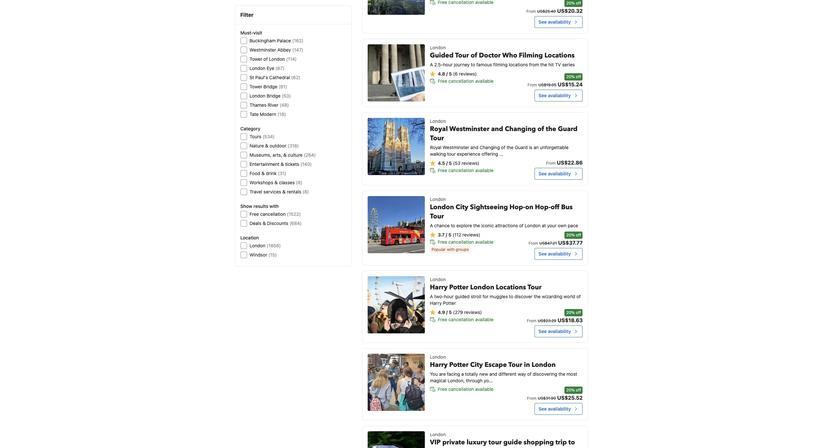 Task type: vqa. For each thing, say whether or not it's contained in the screenshot.
Bridge corresponding to Tower Bridge
yes



Task type: locate. For each thing, give the bounding box(es) containing it.
cancellation down 4.5 / 5 (53 reviews)
[[449, 168, 474, 173]]

luxury
[[467, 438, 487, 447]]

tour up chance
[[430, 212, 444, 221]]

reviews) for westminster
[[462, 161, 480, 166]]

0 vertical spatial locations
[[545, 51, 575, 60]]

off down pace
[[576, 233, 581, 238]]

shopping
[[524, 438, 554, 447]]

(8) right rentals
[[303, 189, 309, 195]]

to right trip
[[569, 438, 575, 447]]

available
[[475, 78, 494, 84], [475, 168, 494, 173], [475, 239, 494, 245], [475, 317, 494, 323], [475, 387, 494, 392]]

1 a from the top
[[430, 62, 433, 67]]

city
[[456, 203, 469, 212], [470, 361, 483, 370]]

1 vertical spatial bridge
[[267, 93, 281, 99]]

harry for harry potter city escape tour in london
[[430, 361, 448, 370]]

off for harry potter london locations tour
[[576, 310, 581, 315]]

off for harry potter city escape tour in london
[[576, 388, 581, 393]]

1 vertical spatial (8)
[[303, 189, 309, 195]]

off
[[576, 1, 581, 6], [576, 74, 581, 79], [551, 203, 560, 212], [576, 233, 581, 238], [576, 310, 581, 315], [576, 388, 581, 393]]

stroll
[[471, 294, 482, 300]]

yo...
[[484, 378, 493, 384]]

london eye (67)
[[250, 65, 285, 71]]

tour inside london guided tour of doctor who filming locations a 2.5-hour journey to famous filming locations from the hit tv series
[[455, 51, 469, 60]]

1 20% from the top
[[567, 1, 575, 6]]

westminster abbey (147)
[[250, 47, 303, 53]]

free cancellation available for 2.5-
[[438, 78, 494, 84]]

5 left the (6
[[449, 71, 452, 77]]

cancellation for harry
[[449, 317, 474, 323]]

off inside 20% off from us$31.90 us$25.52
[[576, 388, 581, 393]]

thames
[[250, 102, 267, 108]]

cancellation for guided
[[449, 78, 474, 84]]

a inside london harry potter london locations tour a two-hour guided stroll for muggles to discover the wizarding world of harry potter
[[430, 294, 433, 300]]

availability down us$20.32
[[548, 19, 571, 25]]

tour
[[455, 51, 469, 60], [430, 134, 444, 143], [430, 212, 444, 221], [528, 283, 542, 292], [509, 361, 523, 370]]

to inside london guided tour of doctor who filming locations a 2.5-hour journey to famous filming locations from the hit tv series
[[471, 62, 475, 67]]

3 availability from the top
[[548, 171, 571, 177]]

3 harry from the top
[[430, 361, 448, 370]]

harry for harry potter london locations tour
[[430, 283, 448, 292]]

1 horizontal spatial guard
[[558, 125, 578, 134]]

facing
[[447, 372, 460, 377]]

from for locations
[[527, 319, 537, 324]]

off inside 20% off from us$23.29 us$18.63
[[576, 310, 581, 315]]

20% up us$15.24
[[567, 74, 575, 79]]

tour inside london london city sightseeing hop-on hop-off bus tour a chance to explore the iconic attractions of london at your own pace
[[430, 212, 444, 221]]

a
[[430, 62, 433, 67], [430, 223, 433, 229], [430, 294, 433, 300]]

city inside london harry potter city escape tour in london you are facing a totally new and different way of discovering the most magical london, through yo...
[[470, 361, 483, 370]]

6 see from the top
[[539, 406, 547, 412]]

4 see availability from the top
[[539, 251, 571, 257]]

eye
[[267, 65, 274, 71]]

/ for tour
[[446, 232, 447, 238]]

london harry potter london locations tour a two-hour guided stroll for muggles to discover the wizarding world of harry potter
[[430, 277, 581, 306]]

famous
[[477, 62, 492, 67]]

4 free cancellation available from the top
[[438, 317, 494, 323]]

from inside 20% off from us$19.05 us$15.24
[[528, 83, 537, 88]]

us$19.05
[[539, 83, 557, 88]]

2 available from the top
[[475, 168, 494, 173]]

1 harry from the top
[[430, 283, 448, 292]]

from left us$47.21
[[529, 241, 538, 246]]

from left us$31.90
[[527, 396, 537, 401]]

and up yo...
[[490, 372, 497, 377]]

0 vertical spatial harry
[[430, 283, 448, 292]]

us$15.24
[[558, 82, 583, 88]]

from inside 20% off from us$31.90 us$25.52
[[527, 396, 537, 401]]

1 vertical spatial harry
[[430, 301, 442, 306]]

free cancellation available
[[438, 78, 494, 84], [438, 168, 494, 173], [438, 239, 494, 245], [438, 317, 494, 323], [438, 387, 494, 392]]

guard
[[558, 125, 578, 134], [515, 145, 528, 150]]

free down 4.9
[[438, 317, 447, 323]]

1 vertical spatial royal
[[430, 145, 442, 150]]

available down for
[[475, 317, 494, 323]]

discounts
[[267, 221, 288, 226]]

0 vertical spatial potter
[[450, 283, 469, 292]]

/
[[447, 71, 448, 77], [446, 161, 448, 166], [446, 232, 447, 238], [447, 310, 448, 315]]

available down yo...
[[475, 387, 494, 392]]

see availability for guided tour of doctor who filming locations
[[539, 93, 571, 98]]

20% up us$18.63
[[567, 310, 575, 315]]

(61)
[[279, 84, 287, 89]]

2 20% from the top
[[567, 74, 575, 79]]

from for hop-
[[529, 241, 538, 246]]

tour up (53
[[447, 151, 456, 157]]

hit
[[549, 62, 554, 67]]

hour left the guided
[[444, 294, 454, 300]]

4 20% from the top
[[567, 310, 575, 315]]

cancellation down 3.7 / 5 (112 reviews)
[[449, 239, 474, 245]]

us$37.77
[[559, 240, 583, 246]]

of
[[471, 51, 478, 60], [264, 56, 268, 62], [538, 125, 545, 134], [501, 145, 506, 150], [520, 223, 524, 229], [577, 294, 581, 300], [528, 372, 532, 377]]

5 availability from the top
[[548, 329, 571, 334]]

0 horizontal spatial with
[[270, 204, 279, 209]]

free cancellation available down 'through'
[[438, 387, 494, 392]]

us$25.52
[[558, 395, 583, 401]]

bridge for tower bridge
[[264, 84, 278, 89]]

free up deals
[[250, 211, 259, 217]]

1 vertical spatial a
[[430, 223, 433, 229]]

and up ...
[[491, 125, 503, 134]]

and up experience
[[471, 145, 479, 150]]

from inside '20% off from us$25.40 us$20.32'
[[527, 9, 536, 14]]

1 vertical spatial guard
[[515, 145, 528, 150]]

/ right 4.9
[[447, 310, 448, 315]]

attractions
[[495, 223, 518, 229]]

&
[[265, 143, 268, 149], [283, 152, 287, 158], [281, 161, 284, 167], [262, 171, 265, 176], [275, 180, 278, 185], [283, 189, 286, 195], [263, 221, 266, 226]]

& down (534)
[[265, 143, 268, 149]]

changing up offering
[[480, 145, 500, 150]]

cancellation up deals & discounts (684)
[[260, 211, 286, 217]]

of up "famous"
[[471, 51, 478, 60]]

a inside london london city sightseeing hop-on hop-off bus tour a chance to explore the iconic attractions of london at your own pace
[[430, 223, 433, 229]]

culture
[[288, 152, 303, 158]]

potter inside london harry potter city escape tour in london you are facing a totally new and different way of discovering the most magical london, through yo...
[[450, 361, 469, 370]]

available down offering
[[475, 168, 494, 173]]

harry inside london harry potter city escape tour in london you are facing a totally new and different way of discovering the most magical london, through yo...
[[430, 361, 448, 370]]

harry up are
[[430, 361, 448, 370]]

on
[[525, 203, 534, 212]]

& down classes on the top
[[283, 189, 286, 195]]

2 free cancellation available from the top
[[438, 168, 494, 173]]

1 available from the top
[[475, 78, 494, 84]]

free cancellation available down 4.5 / 5 (53 reviews)
[[438, 168, 494, 173]]

free down 4.8
[[438, 78, 447, 84]]

2 vertical spatial harry
[[430, 361, 448, 370]]

4 availability from the top
[[548, 251, 571, 257]]

see availability down "us$19.05"
[[539, 93, 571, 98]]

2 a from the top
[[430, 223, 433, 229]]

20% inside 20% off from us$47.21 us$37.77
[[567, 233, 575, 238]]

from left us$23.29
[[527, 319, 537, 324]]

pace
[[568, 223, 578, 229]]

1 horizontal spatial hop-
[[535, 203, 551, 212]]

the inside london harry potter city escape tour in london you are facing a totally new and different way of discovering the most magical london, through yo...
[[559, 372, 566, 377]]

tower for tower of london (114)
[[250, 56, 262, 62]]

/ for guided
[[447, 310, 448, 315]]

to left discover
[[509, 294, 514, 300]]

0 vertical spatial guard
[[558, 125, 578, 134]]

from inside 20% off from us$23.29 us$18.63
[[527, 319, 537, 324]]

0 vertical spatial city
[[456, 203, 469, 212]]

free cancellation available up groups
[[438, 239, 494, 245]]

from for escape
[[527, 396, 537, 401]]

off inside london london city sightseeing hop-on hop-off bus tour a chance to explore the iconic attractions of london at your own pace
[[551, 203, 560, 212]]

windsor (15)
[[250, 252, 277, 258]]

0 vertical spatial royal
[[430, 125, 448, 134]]

2 vertical spatial westminster
[[443, 145, 469, 150]]

tour inside london royal westminster and changing of the guard tour royal westminster and changing of the guard is an unforgettable walking tour experience offering ...
[[430, 134, 444, 143]]

the
[[541, 62, 547, 67], [546, 125, 557, 134], [507, 145, 514, 150], [474, 223, 480, 229], [534, 294, 541, 300], [559, 372, 566, 377]]

0 vertical spatial tower
[[250, 56, 262, 62]]

3 a from the top
[[430, 294, 433, 300]]

0 vertical spatial tour
[[447, 151, 456, 157]]

0 vertical spatial a
[[430, 62, 433, 67]]

/ right 4.5
[[446, 161, 448, 166]]

free for london city sightseeing hop-on hop-off bus tour
[[438, 239, 447, 245]]

0 vertical spatial changing
[[505, 125, 536, 134]]

tours
[[250, 134, 261, 139]]

availability for guided tour of doctor who filming locations
[[548, 93, 571, 98]]

from for doctor
[[528, 83, 537, 88]]

see availability for harry potter city escape tour in london
[[539, 406, 571, 412]]

cancellation
[[449, 78, 474, 84], [449, 168, 474, 173], [260, 211, 286, 217], [449, 239, 474, 245], [449, 317, 474, 323], [449, 387, 474, 392]]

1 horizontal spatial tour
[[489, 438, 502, 447]]

(1522)
[[287, 211, 301, 217]]

20% inside '20% off from us$25.40 us$20.32'
[[567, 1, 575, 6]]

2 vertical spatial a
[[430, 294, 433, 300]]

of right way
[[528, 372, 532, 377]]

tour
[[447, 151, 456, 157], [489, 438, 502, 447]]

a left chance
[[430, 223, 433, 229]]

see down "us$19.05"
[[539, 93, 547, 98]]

4.5
[[438, 161, 445, 166]]

tour up walking
[[430, 134, 444, 143]]

(684)
[[290, 221, 302, 226]]

1 vertical spatial hour
[[444, 294, 454, 300]]

the inside london harry potter london locations tour a two-hour guided stroll for muggles to discover the wizarding world of harry potter
[[534, 294, 541, 300]]

tour up journey
[[455, 51, 469, 60]]

outdoor
[[270, 143, 286, 149]]

3.7
[[438, 232, 445, 238]]

off up us$20.32
[[576, 1, 581, 6]]

(279
[[453, 310, 463, 315]]

in
[[524, 361, 530, 370]]

see down us$31.90
[[539, 406, 547, 412]]

abbey
[[278, 47, 291, 53]]

1 horizontal spatial with
[[447, 247, 455, 252]]

1 vertical spatial tower
[[250, 84, 262, 89]]

london (1858)
[[250, 243, 281, 249]]

off left bus
[[551, 203, 560, 212]]

city up totally
[[470, 361, 483, 370]]

to inside london harry potter london locations tour a two-hour guided stroll for muggles to discover the wizarding world of harry potter
[[509, 294, 514, 300]]

the left iconic
[[474, 223, 480, 229]]

0 horizontal spatial locations
[[496, 283, 526, 292]]

see down us$23.29
[[539, 329, 547, 334]]

off up us$15.24
[[576, 74, 581, 79]]

tower down st
[[250, 84, 262, 89]]

1 tower from the top
[[250, 56, 262, 62]]

1 see availability from the top
[[539, 19, 571, 25]]

& up travel services & rentals (8)
[[275, 180, 278, 185]]

0 horizontal spatial changing
[[480, 145, 500, 150]]

availability for london city sightseeing hop-on hop-off bus tour
[[548, 251, 571, 257]]

3 available from the top
[[475, 239, 494, 245]]

hop- up attractions
[[510, 203, 525, 212]]

potter up a
[[450, 361, 469, 370]]

(53
[[453, 161, 461, 166]]

palace
[[277, 38, 291, 43]]

1 horizontal spatial changing
[[505, 125, 536, 134]]

2 availability from the top
[[548, 93, 571, 98]]

6 availability from the top
[[548, 406, 571, 412]]

1 horizontal spatial city
[[470, 361, 483, 370]]

cancellation for london
[[449, 239, 474, 245]]

5 20% from the top
[[567, 388, 575, 393]]

museums,
[[250, 152, 272, 158]]

of right attractions
[[520, 223, 524, 229]]

way
[[518, 372, 526, 377]]

see availability down from us$22.86
[[539, 171, 571, 177]]

tour left guide
[[489, 438, 502, 447]]

are
[[439, 372, 446, 377]]

see down us$47.21
[[539, 251, 547, 257]]

the left hit
[[541, 62, 547, 67]]

20% for london city sightseeing hop-on hop-off bus tour
[[567, 233, 575, 238]]

(8)
[[296, 180, 302, 185], [303, 189, 309, 195]]

free down 3.7
[[438, 239, 447, 245]]

hop- right on
[[535, 203, 551, 212]]

2.5-
[[435, 62, 443, 67]]

4 see from the top
[[539, 251, 547, 257]]

results
[[254, 204, 268, 209]]

tour inside london harry potter london locations tour a two-hour guided stroll for muggles to discover the wizarding world of harry potter
[[528, 283, 542, 292]]

to
[[471, 62, 475, 67], [451, 223, 455, 229], [509, 294, 514, 300], [569, 438, 575, 447]]

royal
[[430, 125, 448, 134], [430, 145, 442, 150]]

/ right 3.7
[[446, 232, 447, 238]]

5 free cancellation available from the top
[[438, 387, 494, 392]]

london city sightseeing hop-on hop-off bus tour image
[[368, 196, 425, 254]]

london inside london guided tour of doctor who filming locations a 2.5-hour journey to famous filming locations from the hit tv series
[[430, 45, 446, 50]]

0 vertical spatial hour
[[443, 62, 453, 67]]

to up '(112'
[[451, 223, 455, 229]]

london,
[[448, 378, 465, 384]]

us$18.63
[[558, 318, 583, 324]]

5 available from the top
[[475, 387, 494, 392]]

see down us$25.40
[[539, 19, 547, 25]]

see for harry potter london locations tour
[[539, 329, 547, 334]]

from inside 20% off from us$47.21 us$37.77
[[529, 241, 538, 246]]

potter for city
[[450, 361, 469, 370]]

20% up us$20.32
[[567, 1, 575, 6]]

hour down guided
[[443, 62, 453, 67]]

1 free cancellation available from the top
[[438, 78, 494, 84]]

5 see availability from the top
[[539, 329, 571, 334]]

20% inside 20% off from us$23.29 us$18.63
[[567, 310, 575, 315]]

20% inside 20% off from us$19.05 us$15.24
[[567, 74, 575, 79]]

reviews) down explore
[[463, 232, 481, 238]]

of up an
[[538, 125, 545, 134]]

3 see availability from the top
[[539, 171, 571, 177]]

20% for harry potter london locations tour
[[567, 310, 575, 315]]

see for london city sightseeing hop-on hop-off bus tour
[[539, 251, 547, 257]]

cancellation down 4.8 / 5 (6 reviews)
[[449, 78, 474, 84]]

5 left '(112'
[[449, 232, 452, 238]]

free down magical
[[438, 387, 447, 392]]

potter up 4.9
[[443, 301, 456, 306]]

classes
[[279, 180, 295, 185]]

0 horizontal spatial hop-
[[510, 203, 525, 212]]

london vip private luxury tour guide shopping trip to bicester village
[[430, 432, 575, 448]]

0 vertical spatial bridge
[[264, 84, 278, 89]]

1 horizontal spatial locations
[[545, 51, 575, 60]]

off up us$25.52
[[576, 388, 581, 393]]

0 horizontal spatial city
[[456, 203, 469, 212]]

unforgettable
[[540, 145, 569, 150]]

see down from us$22.86
[[539, 171, 547, 177]]

availability down 20% off from us$47.21 us$37.77
[[548, 251, 571, 257]]

food & drink (31)
[[250, 171, 286, 176]]

of inside london harry potter city escape tour in london you are facing a totally new and different way of discovering the most magical london, through yo...
[[528, 372, 532, 377]]

1 vertical spatial locations
[[496, 283, 526, 292]]

free cancellation available for tour
[[438, 239, 494, 245]]

the inside london guided tour of doctor who filming locations a 2.5-hour journey to famous filming locations from the hit tv series
[[541, 62, 547, 67]]

3 free cancellation available from the top
[[438, 239, 494, 245]]

explore
[[457, 223, 472, 229]]

with
[[270, 204, 279, 209], [447, 247, 455, 252]]

free cancellation available down 4.8 / 5 (6 reviews)
[[438, 78, 494, 84]]

guard up unforgettable
[[558, 125, 578, 134]]

hour inside london harry potter london locations tour a two-hour guided stroll for muggles to discover the wizarding world of harry potter
[[444, 294, 454, 300]]

availability for harry potter london locations tour
[[548, 329, 571, 334]]

0 horizontal spatial tour
[[447, 151, 456, 157]]

off inside 20% off from us$19.05 us$15.24
[[576, 74, 581, 79]]

6 see availability from the top
[[539, 406, 571, 412]]

harry potter city escape tour in london image
[[368, 354, 425, 411]]

the right discover
[[534, 294, 541, 300]]

free cancellation available down the 4.9 / 5 (279 reviews)
[[438, 317, 494, 323]]

free for royal westminster and changing of the guard tour
[[438, 168, 447, 173]]

2 royal from the top
[[430, 145, 442, 150]]

guard left is
[[515, 145, 528, 150]]

st paul's cathedral (62)
[[250, 75, 300, 80]]

2 vertical spatial potter
[[450, 361, 469, 370]]

from left "us$19.05"
[[528, 83, 537, 88]]

iconic
[[482, 223, 494, 229]]

20% for harry potter city escape tour in london
[[567, 388, 575, 393]]

(162)
[[292, 38, 304, 43]]

us$20.32
[[557, 8, 583, 14]]

1 vertical spatial tour
[[489, 438, 502, 447]]

2 vertical spatial and
[[490, 372, 497, 377]]

available for london
[[475, 317, 494, 323]]

availability down from us$22.86
[[548, 171, 571, 177]]

& for discounts
[[263, 221, 266, 226]]

availability
[[548, 19, 571, 25], [548, 93, 571, 98], [548, 171, 571, 177], [548, 251, 571, 257], [548, 329, 571, 334], [548, 406, 571, 412]]

potter for london
[[450, 283, 469, 292]]

2 see availability from the top
[[539, 93, 571, 98]]

1 vertical spatial city
[[470, 361, 483, 370]]

of right "world"
[[577, 294, 581, 300]]

4 available from the top
[[475, 317, 494, 323]]

for
[[483, 294, 489, 300]]

available down iconic
[[475, 239, 494, 245]]

with up free cancellation (1522)
[[270, 204, 279, 209]]

see availability for royal westminster and changing of the guard tour
[[539, 171, 571, 177]]

0 horizontal spatial guard
[[515, 145, 528, 150]]

5 see from the top
[[539, 329, 547, 334]]

off for london city sightseeing hop-on hop-off bus tour
[[576, 233, 581, 238]]

reviews) down experience
[[462, 161, 480, 166]]

(15)
[[269, 252, 277, 258]]

3 see from the top
[[539, 171, 547, 177]]

2 see from the top
[[539, 93, 547, 98]]

5 for guided
[[449, 310, 452, 315]]

availability down 20% off from us$23.29 us$18.63
[[548, 329, 571, 334]]

cancellation down the 4.9 / 5 (279 reviews)
[[449, 317, 474, 323]]

see availability down us$25.40
[[539, 19, 571, 25]]

see availability down us$47.21
[[539, 251, 571, 257]]

20% inside 20% off from us$31.90 us$25.52
[[567, 388, 575, 393]]

from left us$25.40
[[527, 9, 536, 14]]

2 tower from the top
[[250, 84, 262, 89]]

the left the most
[[559, 372, 566, 377]]

cancellation down london,
[[449, 387, 474, 392]]

off inside 20% off from us$47.21 us$37.77
[[576, 233, 581, 238]]

3 20% from the top
[[567, 233, 575, 238]]

/ right 4.8
[[447, 71, 448, 77]]

to inside london vip private luxury tour guide shopping trip to bicester village
[[569, 438, 575, 447]]

rentals
[[287, 189, 301, 195]]

locations up muggles
[[496, 283, 526, 292]]

from us$22.86
[[546, 160, 583, 166]]

off up us$18.63
[[576, 310, 581, 315]]

1 vertical spatial westminster
[[450, 125, 490, 134]]

bridge up river
[[267, 93, 281, 99]]

tour up discover
[[528, 283, 542, 292]]

& up (31)
[[281, 161, 284, 167]]



Task type: describe. For each thing, give the bounding box(es) containing it.
workshops
[[250, 180, 273, 185]]

london harry potter city escape tour in london you are facing a totally new and different way of discovering the most magical london, through yo...
[[430, 354, 577, 384]]

& for outdoor
[[265, 143, 268, 149]]

harry potter london locations tour image
[[368, 277, 425, 334]]

off for guided tour of doctor who filming locations
[[576, 74, 581, 79]]

& for tickets
[[281, 161, 284, 167]]

show
[[240, 204, 252, 209]]

tate
[[250, 111, 259, 117]]

locations
[[509, 62, 528, 67]]

you
[[430, 372, 438, 377]]

filter
[[240, 12, 254, 18]]

available for of
[[475, 78, 494, 84]]

cancellation for royal
[[449, 168, 474, 173]]

availability for harry potter city escape tour in london
[[548, 406, 571, 412]]

village
[[457, 448, 480, 448]]

available for and
[[475, 168, 494, 173]]

4.9
[[438, 310, 445, 315]]

see for harry potter city escape tour in london
[[539, 406, 547, 412]]

guide
[[504, 438, 522, 447]]

(264)
[[304, 152, 316, 158]]

& right arts,
[[283, 152, 287, 158]]

different
[[499, 372, 517, 377]]

windsor
[[250, 252, 267, 258]]

see for royal westminster and changing of the guard tour
[[539, 171, 547, 177]]

an
[[534, 145, 539, 150]]

london london city sightseeing hop-on hop-off bus tour a chance to explore the iconic attractions of london at your own pace
[[430, 197, 578, 229]]

1 royal from the top
[[430, 125, 448, 134]]

0 vertical spatial with
[[270, 204, 279, 209]]

(53)
[[282, 93, 291, 99]]

4.9 / 5 (279 reviews)
[[438, 310, 482, 315]]

guided tour of doctor who filming locations image
[[368, 44, 425, 102]]

entertainment
[[250, 161, 280, 167]]

and inside london harry potter city escape tour in london you are facing a totally new and different way of discovering the most magical london, through yo...
[[490, 372, 497, 377]]

tour inside london vip private luxury tour guide shopping trip to bicester village
[[489, 438, 502, 447]]

deals & discounts (684)
[[250, 221, 302, 226]]

walking
[[430, 151, 446, 157]]

the up unforgettable
[[546, 125, 557, 134]]

20% for guided tour of doctor who filming locations
[[567, 74, 575, 79]]

vip private luxury tour guide shopping trip to bicester village image
[[368, 432, 425, 448]]

5 for 2.5-
[[449, 71, 452, 77]]

modern
[[260, 111, 276, 117]]

see availability for london city sightseeing hop-on hop-off bus tour
[[539, 251, 571, 257]]

guided
[[430, 51, 454, 60]]

reviews) for tour
[[459, 71, 477, 77]]

0 vertical spatial (8)
[[296, 180, 302, 185]]

popular
[[432, 247, 446, 252]]

from
[[529, 62, 539, 67]]

tower of london (114)
[[250, 56, 297, 62]]

travel
[[250, 189, 262, 195]]

locations inside london harry potter london locations tour a two-hour guided stroll for muggles to discover the wizarding world of harry potter
[[496, 283, 526, 292]]

(31)
[[278, 171, 286, 176]]

thames river (48)
[[250, 102, 289, 108]]

locations inside london guided tour of doctor who filming locations a 2.5-hour journey to famous filming locations from the hit tv series
[[545, 51, 575, 60]]

city inside london london city sightseeing hop-on hop-off bus tour a chance to explore the iconic attractions of london at your own pace
[[456, 203, 469, 212]]

20% off from us$23.29 us$18.63
[[527, 310, 583, 324]]

to inside london london city sightseeing hop-on hop-off bus tour a chance to explore the iconic attractions of london at your own pace
[[451, 223, 455, 229]]

london inside london royal westminster and changing of the guard tour royal westminster and changing of the guard is an unforgettable walking tour experience offering ...
[[430, 118, 446, 124]]

discovering
[[533, 372, 558, 377]]

of up london eye (67)
[[264, 56, 268, 62]]

your
[[548, 223, 557, 229]]

series
[[563, 62, 575, 67]]

(1858)
[[267, 243, 281, 249]]

1 hop- from the left
[[510, 203, 525, 212]]

the left is
[[507, 145, 514, 150]]

us$23.29
[[538, 319, 557, 324]]

of inside london london city sightseeing hop-on hop-off bus tour a chance to explore the iconic attractions of london at your own pace
[[520, 223, 524, 229]]

see for guided tour of doctor who filming locations
[[539, 93, 547, 98]]

london inside london vip private luxury tour guide shopping trip to bicester village
[[430, 432, 446, 438]]

hour inside london guided tour of doctor who filming locations a 2.5-hour journey to famous filming locations from the hit tv series
[[443, 62, 453, 67]]

(534)
[[263, 134, 275, 139]]

a inside london guided tour of doctor who filming locations a 2.5-hour journey to famous filming locations from the hit tv series
[[430, 62, 433, 67]]

museums, arts, & culture (264)
[[250, 152, 316, 158]]

1 vertical spatial with
[[447, 247, 455, 252]]

wizarding
[[542, 294, 563, 300]]

0 vertical spatial westminster
[[250, 47, 276, 53]]

reviews) for potter
[[464, 310, 482, 315]]

arts,
[[273, 152, 282, 158]]

drink
[[266, 171, 277, 176]]

tickets
[[285, 161, 299, 167]]

london guided tour of doctor who filming locations a 2.5-hour journey to famous filming locations from the hit tv series
[[430, 45, 575, 67]]

/ for royal
[[446, 161, 448, 166]]

world
[[564, 294, 576, 300]]

filming
[[494, 62, 508, 67]]

of up ...
[[501, 145, 506, 150]]

tate modern (18)
[[250, 111, 286, 117]]

of inside london guided tour of doctor who filming locations a 2.5-hour journey to famous filming locations from the hit tv series
[[471, 51, 478, 60]]

1 vertical spatial potter
[[443, 301, 456, 306]]

must-
[[240, 30, 253, 36]]

available for sightseeing
[[475, 239, 494, 245]]

(140)
[[301, 161, 312, 167]]

5 for tour
[[449, 232, 452, 238]]

doctor
[[479, 51, 501, 60]]

st
[[250, 75, 254, 80]]

us$25.40
[[538, 9, 556, 14]]

free for harry potter london locations tour
[[438, 317, 447, 323]]

tour inside london royal westminster and changing of the guard tour royal westminster and changing of the guard is an unforgettable walking tour experience offering ...
[[447, 151, 456, 157]]

bridge for london bridge
[[267, 93, 281, 99]]

at
[[542, 223, 546, 229]]

london bridge (53)
[[250, 93, 291, 99]]

private
[[443, 438, 465, 447]]

us$22.86
[[557, 160, 583, 166]]

/ for 2.5-
[[447, 71, 448, 77]]

1 see from the top
[[539, 19, 547, 25]]

reviews) for city
[[463, 232, 481, 238]]

(48)
[[280, 102, 289, 108]]

see availability for harry potter london locations tour
[[539, 329, 571, 334]]

a
[[462, 372, 464, 377]]

cathedral
[[269, 75, 290, 80]]

& for drink
[[262, 171, 265, 176]]

the inside london london city sightseeing hop-on hop-off bus tour a chance to explore the iconic attractions of london at your own pace
[[474, 223, 480, 229]]

...
[[500, 151, 504, 157]]

free cancellation (1522)
[[250, 211, 301, 217]]

from inside from us$22.86
[[546, 161, 556, 166]]

off inside '20% off from us$25.40 us$20.32'
[[576, 1, 581, 6]]

trip
[[556, 438, 567, 447]]

& for classes
[[275, 180, 278, 185]]

escape
[[485, 361, 507, 370]]

(62)
[[291, 75, 300, 80]]

bombay sapphire distillery tour and cocktail ticket image
[[368, 0, 425, 15]]

0 vertical spatial and
[[491, 125, 503, 134]]

journey
[[454, 62, 470, 67]]

sightseeing
[[470, 203, 508, 212]]

2 harry from the top
[[430, 301, 442, 306]]

20% off from us$31.90 us$25.52
[[527, 388, 583, 401]]

free cancellation available for royal
[[438, 168, 494, 173]]

(6
[[453, 71, 458, 77]]

2 hop- from the left
[[535, 203, 551, 212]]

1 availability from the top
[[548, 19, 571, 25]]

discover
[[515, 294, 533, 300]]

availability for royal westminster and changing of the guard tour
[[548, 171, 571, 177]]

paul's
[[255, 75, 268, 80]]

5 for royal
[[449, 161, 452, 166]]

1 vertical spatial changing
[[480, 145, 500, 150]]

free cancellation available for guided
[[438, 317, 494, 323]]

of inside london harry potter london locations tour a two-hour guided stroll for muggles to discover the wizarding world of harry potter
[[577, 294, 581, 300]]

(112
[[453, 232, 462, 238]]

free for guided tour of doctor who filming locations
[[438, 78, 447, 84]]

tower for tower bridge (61)
[[250, 84, 262, 89]]

us$31.90
[[538, 396, 556, 401]]

tour inside london harry potter city escape tour in london you are facing a totally new and different way of discovering the most magical london, through yo...
[[509, 361, 523, 370]]

who
[[503, 51, 518, 60]]

workshops & classes (8)
[[250, 180, 302, 185]]

3.7 / 5 (112 reviews)
[[438, 232, 481, 238]]

1 vertical spatial and
[[471, 145, 479, 150]]

filming
[[519, 51, 543, 60]]

location
[[240, 235, 259, 241]]

royal westminster and changing of the guard tour image
[[368, 118, 425, 175]]



